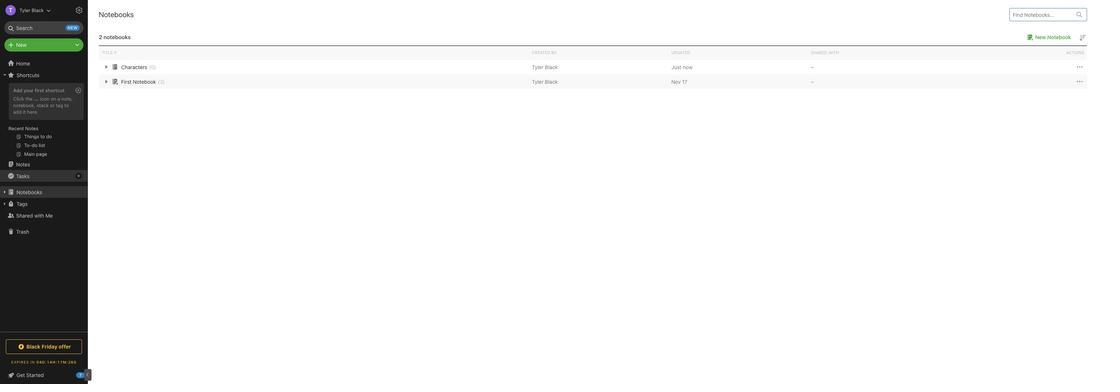 Task type: describe. For each thing, give the bounding box(es) containing it.
arrow image for first notebook
[[102, 77, 111, 86]]

shortcuts
[[16, 72, 39, 78]]

get started
[[16, 372, 44, 378]]

new for new
[[16, 42, 27, 48]]

it
[[23, 109, 26, 115]]

tyler black inside field
[[19, 7, 44, 13]]

trash link
[[0, 226, 87, 238]]

shared with button
[[808, 46, 948, 59]]

home
[[16, 60, 30, 66]]

2 notebooks
[[99, 34, 131, 40]]

settings image
[[75, 6, 83, 15]]

more actions field for now
[[1075, 63, 1084, 71]]

by
[[551, 50, 557, 55]]

title button
[[99, 46, 529, 59]]

icon
[[40, 96, 49, 102]]

created by
[[532, 50, 557, 55]]

trash
[[16, 229, 29, 235]]

shortcuts button
[[0, 69, 87, 81]]

new notebook
[[1035, 34, 1071, 40]]

notes link
[[0, 158, 87, 170]]

updated
[[671, 50, 690, 55]]

1 vertical spatial notes
[[16, 161, 30, 167]]

tag
[[56, 102, 63, 108]]

tags
[[16, 201, 28, 207]]

or
[[50, 102, 55, 108]]

new
[[68, 25, 78, 30]]

first
[[35, 87, 44, 93]]

– for nov 17
[[811, 79, 814, 85]]

nov 17
[[671, 79, 687, 85]]

your
[[24, 87, 34, 93]]

( inside first notebook row
[[158, 79, 160, 85]]

new search field
[[10, 21, 80, 34]]

( inside the characters 'row'
[[149, 64, 151, 70]]

first
[[121, 79, 132, 85]]

new notebook button
[[1025, 33, 1071, 42]]

black inside field
[[32, 7, 44, 13]]

tyler for characters ( 0 )
[[532, 64, 544, 70]]

friday
[[42, 344, 57, 350]]

notebooks element
[[88, 0, 1098, 384]]

tyler black for characters ( 0 )
[[532, 64, 558, 70]]

– for just now
[[811, 64, 814, 70]]

created by button
[[529, 46, 669, 59]]

shortcut
[[45, 87, 64, 93]]

Search text field
[[10, 21, 78, 34]]

7
[[79, 373, 82, 378]]

click
[[13, 96, 24, 102]]

notebooks link
[[0, 186, 87, 198]]

actions
[[1066, 50, 1084, 55]]

04d:14h:17m:26s
[[36, 360, 77, 365]]

add
[[13, 109, 22, 115]]

shared with me
[[16, 212, 53, 219]]

just now
[[671, 64, 693, 70]]

characters row
[[99, 60, 1087, 74]]

new button
[[4, 38, 83, 52]]

expand tags image
[[2, 201, 8, 207]]

black inside the characters 'row'
[[545, 64, 558, 70]]

characters ( 0 )
[[121, 64, 156, 70]]

notebooks inside notebooks element
[[99, 10, 134, 19]]

to
[[64, 102, 69, 108]]

add your first shortcut
[[13, 87, 64, 93]]

created
[[532, 50, 550, 55]]

first notebook ( 3 )
[[121, 79, 165, 85]]

home link
[[0, 57, 88, 69]]

click the ...
[[13, 96, 39, 102]]

group inside tree
[[0, 81, 87, 161]]

tags button
[[0, 198, 87, 210]]

3
[[160, 79, 163, 85]]

started
[[26, 372, 44, 378]]

black inside popup button
[[26, 344, 40, 350]]

just
[[671, 64, 681, 70]]

add
[[13, 87, 22, 93]]

tree containing home
[[0, 57, 88, 332]]

with
[[34, 212, 44, 219]]

nov
[[671, 79, 681, 85]]



Task type: vqa. For each thing, say whether or not it's contained in the screenshot.
Font color "field"
no



Task type: locate. For each thing, give the bounding box(es) containing it.
notes right recent
[[25, 126, 38, 131]]

shared
[[16, 212, 33, 219]]

shared with me link
[[0, 210, 87, 221]]

1 vertical spatial notebook
[[133, 79, 156, 85]]

0 vertical spatial notebooks
[[99, 10, 134, 19]]

1 – from the top
[[811, 64, 814, 70]]

get
[[16, 372, 25, 378]]

2 more actions image from the top
[[1075, 77, 1084, 86]]

2 vertical spatial tyler black
[[532, 79, 558, 85]]

black friday offer button
[[6, 340, 82, 354]]

) inside the characters 'row'
[[154, 64, 156, 70]]

0 vertical spatial –
[[811, 64, 814, 70]]

new for new notebook
[[1035, 34, 1046, 40]]

2 – from the top
[[811, 79, 814, 85]]

tasks
[[16, 173, 29, 179]]

tyler inside field
[[19, 7, 30, 13]]

note,
[[61, 96, 73, 102]]

icon on a note, notebook, stack or tag to add it here.
[[13, 96, 73, 115]]

Account field
[[0, 3, 51, 18]]

0 vertical spatial notes
[[25, 126, 38, 131]]

0 vertical spatial (
[[149, 64, 151, 70]]

black friday offer
[[26, 344, 71, 350]]

title
[[102, 50, 113, 55]]

tyler for first notebook ( 3 )
[[532, 79, 544, 85]]

new
[[1035, 34, 1046, 40], [16, 42, 27, 48]]

0 horizontal spatial )
[[154, 64, 156, 70]]

on
[[51, 96, 56, 102]]

Help and Learning task checklist field
[[0, 370, 88, 381]]

shared with
[[811, 50, 839, 55]]

the
[[25, 96, 33, 102]]

1 vertical spatial –
[[811, 79, 814, 85]]

1 horizontal spatial new
[[1035, 34, 1046, 40]]

recent notes
[[8, 126, 38, 131]]

arrow image down title
[[102, 63, 111, 71]]

0 vertical spatial notebook
[[1047, 34, 1071, 40]]

1 vertical spatial new
[[16, 42, 27, 48]]

characters
[[121, 64, 147, 70]]

– inside first notebook row
[[811, 79, 814, 85]]

arrow image for characters
[[102, 63, 111, 71]]

me
[[45, 212, 53, 219]]

stack
[[37, 102, 49, 108]]

black
[[32, 7, 44, 13], [545, 64, 558, 70], [545, 79, 558, 85], [26, 344, 40, 350]]

expires
[[11, 360, 29, 365]]

1 vertical spatial arrow image
[[102, 77, 111, 86]]

0 horizontal spatial (
[[149, 64, 151, 70]]

1 vertical spatial more actions image
[[1075, 77, 1084, 86]]

black inside first notebook row
[[545, 79, 558, 85]]

here.
[[27, 109, 38, 115]]

Find Notebooks… text field
[[1010, 9, 1072, 21]]

row group containing characters
[[99, 60, 1087, 89]]

1 vertical spatial (
[[158, 79, 160, 85]]

group
[[0, 81, 87, 161]]

0 vertical spatial more actions field
[[1075, 63, 1084, 71]]

notebook up actions
[[1047, 34, 1071, 40]]

notebooks
[[104, 34, 131, 40]]

2
[[99, 34, 102, 40]]

row group
[[99, 60, 1087, 89]]

2 more actions field from the top
[[1075, 77, 1084, 86]]

more actions field inside the characters 'row'
[[1075, 63, 1084, 71]]

)
[[154, 64, 156, 70], [163, 79, 165, 85]]

0 vertical spatial more actions image
[[1075, 63, 1084, 71]]

tyler inside the characters 'row'
[[532, 64, 544, 70]]

arrow image inside first notebook row
[[102, 77, 111, 86]]

new down 'find notebooks…' text box
[[1035, 34, 1046, 40]]

recent
[[8, 126, 24, 131]]

2 vertical spatial tyler
[[532, 79, 544, 85]]

2 arrow image from the top
[[102, 77, 111, 86]]

1 vertical spatial )
[[163, 79, 165, 85]]

notebooks inside notebooks "link"
[[16, 189, 42, 195]]

tyler black inside first notebook row
[[532, 79, 558, 85]]

more actions image for now
[[1075, 63, 1084, 71]]

notebook for first
[[133, 79, 156, 85]]

actions button
[[948, 46, 1087, 59]]

now
[[683, 64, 693, 70]]

a
[[58, 96, 60, 102]]

notes
[[25, 126, 38, 131], [16, 161, 30, 167]]

1 more actions image from the top
[[1075, 63, 1084, 71]]

more actions field inside first notebook row
[[1075, 77, 1084, 86]]

notebook
[[1047, 34, 1071, 40], [133, 79, 156, 85]]

tyler inside first notebook row
[[532, 79, 544, 85]]

1 vertical spatial tyler
[[532, 64, 544, 70]]

tree
[[0, 57, 88, 332]]

first notebook row
[[99, 74, 1087, 89]]

more actions image inside first notebook row
[[1075, 77, 1084, 86]]

0 horizontal spatial new
[[16, 42, 27, 48]]

–
[[811, 64, 814, 70], [811, 79, 814, 85]]

more actions image inside the characters 'row'
[[1075, 63, 1084, 71]]

more actions image for 17
[[1075, 77, 1084, 86]]

...
[[34, 96, 39, 102]]

notebook down characters ( 0 ) at the left
[[133, 79, 156, 85]]

1 horizontal spatial notebooks
[[99, 10, 134, 19]]

new inside 'button'
[[1035, 34, 1046, 40]]

– inside the characters 'row'
[[811, 64, 814, 70]]

row group inside notebooks element
[[99, 60, 1087, 89]]

0 vertical spatial tyler black
[[19, 7, 44, 13]]

tyler black for first notebook ( 3 )
[[532, 79, 558, 85]]

17
[[682, 79, 687, 85]]

1 horizontal spatial )
[[163, 79, 165, 85]]

notebooks up notebooks
[[99, 10, 134, 19]]

click to collapse image
[[85, 371, 91, 380]]

) inside first notebook row
[[163, 79, 165, 85]]

More actions field
[[1075, 63, 1084, 71], [1075, 77, 1084, 86]]

Sort field
[[1078, 33, 1087, 42]]

in
[[30, 360, 35, 365]]

notebook inside 'button'
[[1047, 34, 1071, 40]]

1 arrow image from the top
[[102, 63, 111, 71]]

1 horizontal spatial notebook
[[1047, 34, 1071, 40]]

sort options image
[[1078, 33, 1087, 42]]

1 more actions field from the top
[[1075, 63, 1084, 71]]

shared
[[811, 50, 827, 55]]

notebook inside row
[[133, 79, 156, 85]]

0 horizontal spatial notebooks
[[16, 189, 42, 195]]

0 vertical spatial )
[[154, 64, 156, 70]]

0 vertical spatial tyler
[[19, 7, 30, 13]]

1 vertical spatial more actions field
[[1075, 77, 1084, 86]]

more actions field for 17
[[1075, 77, 1084, 86]]

tyler black inside the characters 'row'
[[532, 64, 558, 70]]

1 vertical spatial notebooks
[[16, 189, 42, 195]]

notebooks
[[99, 10, 134, 19], [16, 189, 42, 195]]

0
[[151, 64, 154, 70]]

offer
[[59, 344, 71, 350]]

(
[[149, 64, 151, 70], [158, 79, 160, 85]]

tyler
[[19, 7, 30, 13], [532, 64, 544, 70], [532, 79, 544, 85]]

updated button
[[669, 46, 808, 59]]

notes up tasks
[[16, 161, 30, 167]]

notebooks up tags
[[16, 189, 42, 195]]

arrow image inside the characters 'row'
[[102, 63, 111, 71]]

0 horizontal spatial notebook
[[133, 79, 156, 85]]

new inside popup button
[[16, 42, 27, 48]]

group containing add your first shortcut
[[0, 81, 87, 161]]

with
[[828, 50, 839, 55]]

expires in 04d:14h:17m:26s
[[11, 360, 77, 365]]

1 vertical spatial tyler black
[[532, 64, 558, 70]]

new up home
[[16, 42, 27, 48]]

arrow image left first
[[102, 77, 111, 86]]

more actions image
[[1075, 63, 1084, 71], [1075, 77, 1084, 86]]

0 vertical spatial arrow image
[[102, 63, 111, 71]]

0 vertical spatial new
[[1035, 34, 1046, 40]]

1 horizontal spatial (
[[158, 79, 160, 85]]

tyler black
[[19, 7, 44, 13], [532, 64, 558, 70], [532, 79, 558, 85]]

arrow image
[[102, 63, 111, 71], [102, 77, 111, 86]]

notebook,
[[13, 102, 35, 108]]

expand notebooks image
[[2, 189, 8, 195]]

notebook for new
[[1047, 34, 1071, 40]]

tasks button
[[0, 170, 87, 182]]



